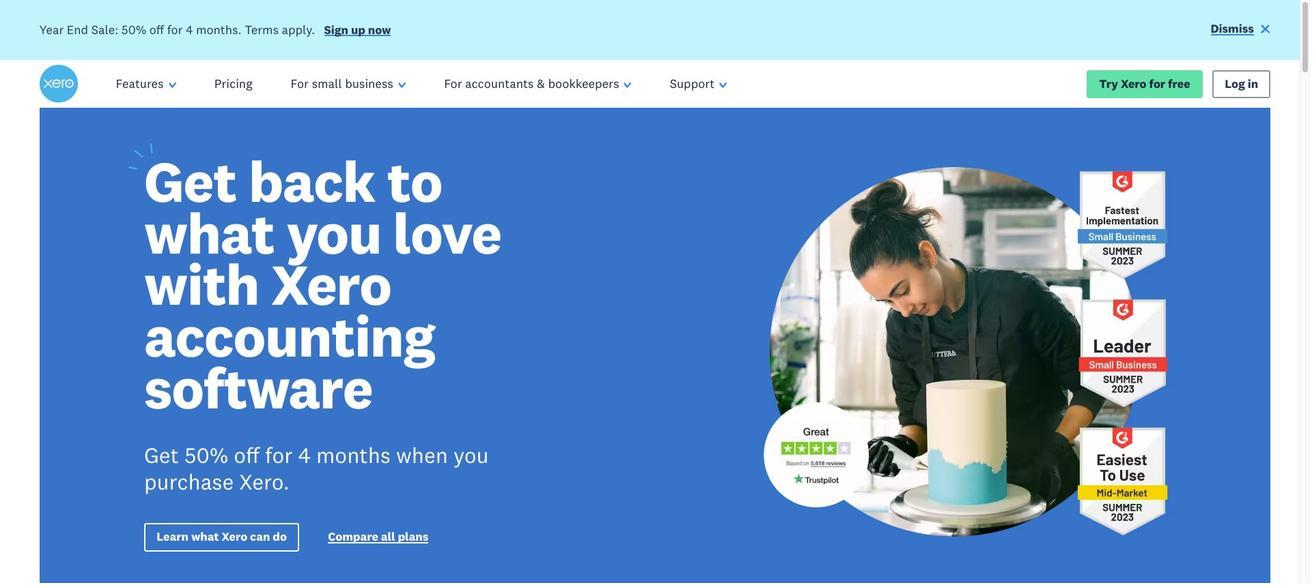 Task type: describe. For each thing, give the bounding box(es) containing it.
2 horizontal spatial xero
[[1121, 76, 1147, 91]]

apply.
[[282, 22, 315, 37]]

accountants
[[465, 76, 534, 92]]

0 vertical spatial off
[[149, 22, 164, 37]]

compare all plans link
[[328, 530, 428, 549]]

log in
[[1225, 76, 1258, 91]]

log in link
[[1212, 70, 1271, 98]]

support
[[670, 76, 715, 92]]

get for get
[[144, 146, 237, 217]]

support button
[[651, 60, 746, 108]]

&
[[537, 76, 545, 92]]

to
[[387, 146, 442, 217]]

all
[[381, 530, 395, 545]]

for accountants & bookkeepers
[[444, 76, 619, 92]]

now
[[368, 22, 391, 37]]

features
[[116, 76, 164, 92]]

sale:
[[91, 22, 118, 37]]

try
[[1099, 76, 1118, 91]]

year
[[39, 22, 64, 37]]

can
[[250, 530, 270, 545]]

bookkeepers
[[548, 76, 619, 92]]

for small business
[[291, 76, 393, 92]]

features button
[[97, 60, 195, 108]]

pricing
[[214, 76, 252, 92]]

purchase
[[144, 468, 234, 496]]

accounting
[[144, 301, 435, 372]]

50% inside get 50% off for 4 months when you purchase xero.
[[184, 442, 228, 469]]

back to what you love with xero accounting software
[[144, 146, 501, 424]]

sign up now link
[[324, 22, 391, 41]]

with
[[144, 249, 259, 321]]

sign up now
[[324, 22, 391, 37]]

year end sale: 50% off for 4 months. terms apply.
[[39, 22, 315, 37]]

4 inside get 50% off for 4 months when you purchase xero.
[[298, 442, 311, 469]]

terms
[[245, 22, 279, 37]]

end
[[67, 22, 88, 37]]

dismiss
[[1211, 21, 1254, 36]]

learn what xero can do link
[[144, 524, 299, 552]]

xero homepage image
[[39, 65, 78, 103]]

free
[[1168, 76, 1190, 91]]

sign
[[324, 22, 348, 37]]

in
[[1248, 76, 1258, 91]]



Task type: locate. For each thing, give the bounding box(es) containing it.
for inside for small business dropdown button
[[291, 76, 309, 92]]

get inside get 50% off for 4 months when you purchase xero.
[[144, 442, 179, 469]]

0 vertical spatial get
[[144, 146, 237, 217]]

xero
[[1121, 76, 1147, 91], [271, 249, 391, 321], [222, 530, 247, 545]]

50% right sale:
[[121, 22, 146, 37]]

1 vertical spatial 50%
[[184, 442, 228, 469]]

0 horizontal spatial for
[[167, 22, 183, 37]]

0 horizontal spatial off
[[149, 22, 164, 37]]

1 vertical spatial what
[[191, 530, 219, 545]]

when
[[396, 442, 448, 469]]

1 for from the left
[[291, 76, 309, 92]]

0 horizontal spatial for
[[291, 76, 309, 92]]

2 for from the left
[[444, 76, 462, 92]]

2 vertical spatial for
[[265, 442, 293, 469]]

1 vertical spatial you
[[453, 442, 489, 469]]

up
[[351, 22, 365, 37]]

1 vertical spatial xero
[[271, 249, 391, 321]]

xero inside back to what you love with xero accounting software
[[271, 249, 391, 321]]

1 get from the top
[[144, 146, 237, 217]]

months.
[[196, 22, 242, 37]]

0 vertical spatial you
[[286, 197, 381, 269]]

for for for small business
[[291, 76, 309, 92]]

what
[[144, 197, 274, 269], [191, 530, 219, 545]]

1 horizontal spatial 4
[[298, 442, 311, 469]]

for left accountants
[[444, 76, 462, 92]]

for for for accountants & bookkeepers
[[444, 76, 462, 92]]

2 get from the top
[[144, 442, 179, 469]]

months
[[316, 442, 391, 469]]

compare
[[328, 530, 378, 545]]

dismiss button
[[1211, 21, 1271, 39]]

you
[[286, 197, 381, 269], [453, 442, 489, 469]]

pricing link
[[195, 60, 272, 108]]

plans
[[398, 530, 428, 545]]

1 horizontal spatial you
[[453, 442, 489, 469]]

50%
[[121, 22, 146, 37], [184, 442, 228, 469]]

do
[[273, 530, 287, 545]]

try xero for free
[[1099, 76, 1190, 91]]

1 horizontal spatial xero
[[271, 249, 391, 321]]

1 horizontal spatial 50%
[[184, 442, 228, 469]]

0 vertical spatial what
[[144, 197, 274, 269]]

get for get 50% off for 4 months when you purchase xero.
[[144, 442, 179, 469]]

love
[[393, 197, 501, 269]]

0 horizontal spatial you
[[286, 197, 381, 269]]

1 vertical spatial for
[[1149, 76, 1165, 91]]

1 vertical spatial off
[[234, 442, 260, 469]]

0 vertical spatial 50%
[[121, 22, 146, 37]]

off right sale:
[[149, 22, 164, 37]]

you inside get 50% off for 4 months when you purchase xero.
[[453, 442, 489, 469]]

0 vertical spatial xero
[[1121, 76, 1147, 91]]

log
[[1225, 76, 1245, 91]]

0 vertical spatial 4
[[186, 22, 193, 37]]

for left small at left
[[291, 76, 309, 92]]

get
[[144, 146, 237, 217], [144, 442, 179, 469]]

xero.
[[239, 468, 290, 496]]

1 vertical spatial get
[[144, 442, 179, 469]]

4 left months.
[[186, 22, 193, 37]]

4
[[186, 22, 193, 37], [298, 442, 311, 469]]

learn
[[157, 530, 189, 545]]

compare all plans
[[328, 530, 428, 545]]

0 horizontal spatial 4
[[186, 22, 193, 37]]

for accountants & bookkeepers button
[[425, 60, 651, 108]]

50% left xero.
[[184, 442, 228, 469]]

1 horizontal spatial off
[[234, 442, 260, 469]]

1 horizontal spatial for
[[444, 76, 462, 92]]

for small business button
[[272, 60, 425, 108]]

learn what xero can do
[[157, 530, 287, 545]]

try xero for free link
[[1087, 70, 1203, 98]]

get 50% off for 4 months when you purchase xero.
[[144, 442, 489, 496]]

for inside get 50% off for 4 months when you purchase xero.
[[265, 442, 293, 469]]

2 vertical spatial xero
[[222, 530, 247, 545]]

4 right xero.
[[298, 442, 311, 469]]

0 horizontal spatial 50%
[[121, 22, 146, 37]]

software
[[144, 352, 373, 424]]

small
[[312, 76, 342, 92]]

1 horizontal spatial for
[[265, 442, 293, 469]]

off
[[149, 22, 164, 37], [234, 442, 260, 469]]

2 horizontal spatial for
[[1149, 76, 1165, 91]]

1 vertical spatial 4
[[298, 442, 311, 469]]

for inside the for accountants & bookkeepers dropdown button
[[444, 76, 462, 92]]

you inside back to what you love with xero accounting software
[[286, 197, 381, 269]]

0 horizontal spatial xero
[[222, 530, 247, 545]]

for
[[291, 76, 309, 92], [444, 76, 462, 92]]

back
[[249, 146, 375, 217]]

for
[[167, 22, 183, 37], [1149, 76, 1165, 91], [265, 442, 293, 469]]

what inside back to what you love with xero accounting software
[[144, 197, 274, 269]]

a xero user decorating a cake with blue icing. social proof badges surrounding the circular image. image
[[668, 108, 1271, 584]]

off inside get 50% off for 4 months when you purchase xero.
[[234, 442, 260, 469]]

business
[[345, 76, 393, 92]]

0 vertical spatial for
[[167, 22, 183, 37]]

off right the purchase
[[234, 442, 260, 469]]



Task type: vqa. For each thing, say whether or not it's contained in the screenshot.
connects
no



